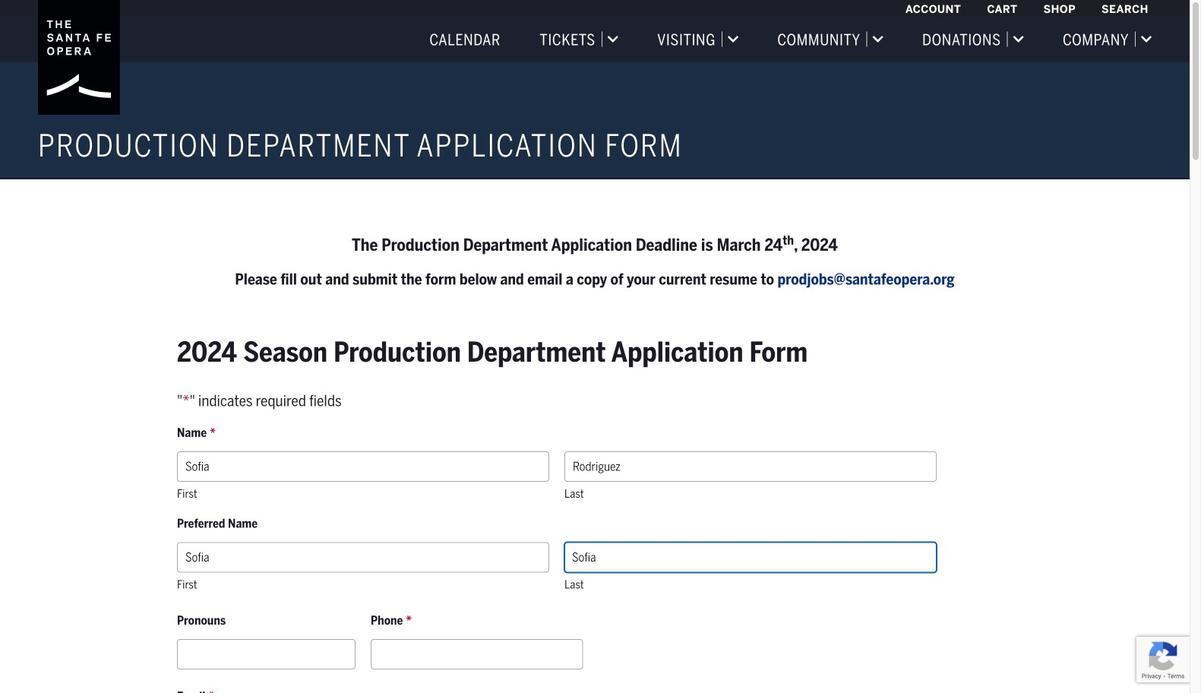 Task type: describe. For each thing, give the bounding box(es) containing it.
main navigation
[[0, 0, 1190, 62]]



Task type: vqa. For each thing, say whether or not it's contained in the screenshot.
text field
yes



Task type: locate. For each thing, give the bounding box(es) containing it.
the santa fe opera image
[[38, 0, 120, 115]]

None text field
[[177, 452, 550, 482], [565, 452, 937, 482], [177, 542, 550, 573], [177, 452, 550, 482], [565, 452, 937, 482], [177, 542, 550, 573]]

None text field
[[565, 542, 937, 573], [177, 639, 356, 670], [371, 639, 583, 670], [565, 542, 937, 573], [177, 639, 356, 670], [371, 639, 583, 670]]



